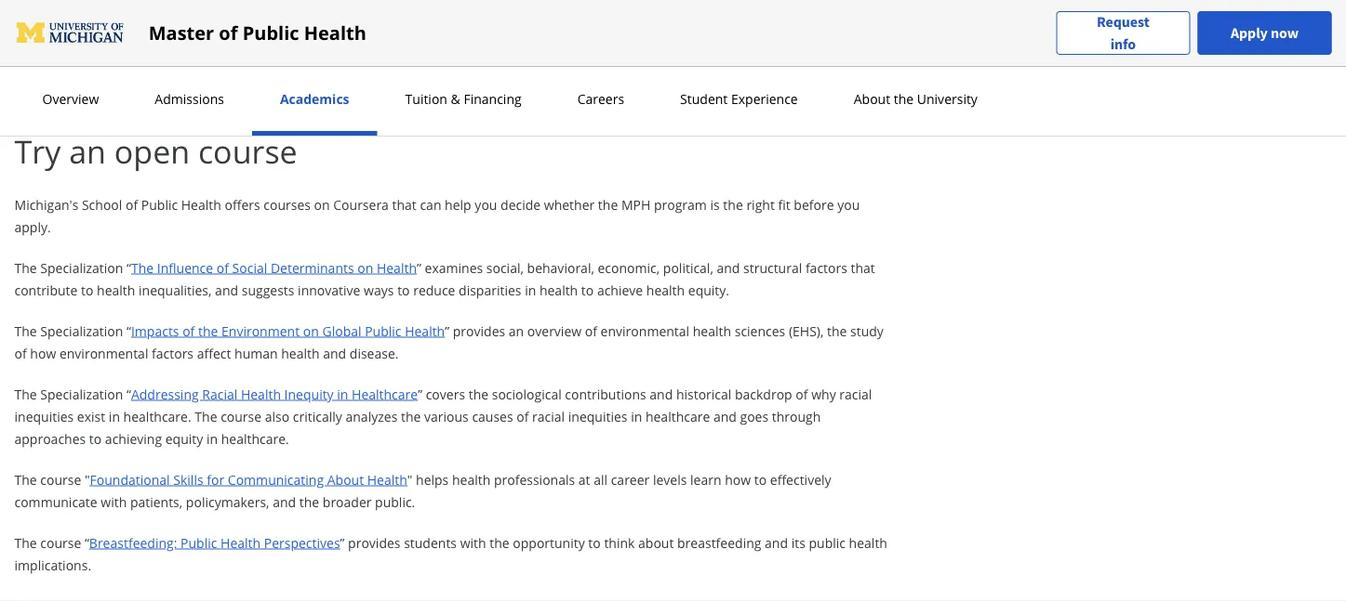 Task type: describe. For each thing, give the bounding box(es) containing it.
of down contribute
[[14, 345, 27, 362]]

admissions
[[155, 90, 224, 108]]

in right "&"
[[465, 80, 476, 98]]

reduce
[[413, 281, 455, 299]]

1 vertical spatial community
[[172, 51, 241, 69]]

1 you from the left
[[475, 196, 497, 214]]

all
[[594, 471, 608, 489]]

of right impacts
[[182, 322, 195, 340]]

in right role
[[176, 80, 187, 98]]

tuition
[[405, 90, 447, 108]]

economic,
[[598, 259, 660, 277]]

foundational
[[90, 471, 170, 489]]

academics
[[280, 90, 349, 108]]

" for the influence of social determinants on health
[[417, 259, 421, 277]]

of left "why"
[[796, 386, 808, 403]]

try an open course
[[14, 130, 297, 173]]

departments
[[323, 22, 402, 40]]

overview
[[527, 322, 582, 340]]

1 inequities from the left
[[14, 408, 74, 426]]

addressing racial health inequity in healthcare link
[[131, 386, 418, 403]]

the right is
[[723, 196, 743, 214]]

about
[[638, 534, 674, 552]]

implementation
[[434, 51, 531, 69]]

play a professional role in a real time simulation of the opioid epidemic in a local community list item
[[31, 79, 893, 99]]

before
[[794, 196, 834, 214]]

breastfeeding
[[677, 534, 761, 552]]

and inside " provides an overview of environmental health sciences (ehs), the study of how environmental factors affect human health and disease.
[[323, 345, 346, 362]]

disparities
[[459, 281, 521, 299]]

public up 'compare and evaluate community health needs assessments and implementation plans'
[[243, 20, 299, 46]]

in down the 'contributions' at the bottom of the page
[[631, 408, 642, 426]]

master
[[149, 20, 214, 46]]

backdrop
[[735, 386, 792, 403]]

the left mph
[[598, 196, 618, 214]]

foundational skills for communicating about health link
[[90, 471, 407, 489]]

health up evaluate
[[124, 22, 163, 40]]

health inside '" provides students with the opportunity to think about breastfeeding and its public health implications.'
[[849, 534, 887, 552]]

1 horizontal spatial racial
[[839, 386, 872, 403]]

for inside list item
[[271, 22, 288, 40]]

social
[[232, 259, 267, 277]]

various
[[424, 408, 469, 426]]

0 horizontal spatial racial
[[532, 408, 565, 426]]

professionals
[[494, 471, 575, 489]]

how inside the '" helps health professionals at all career levels learn how to effectively communicate with patients, policymakers, and the broader public.'
[[725, 471, 751, 489]]

0 horizontal spatial environmental
[[59, 345, 148, 362]]

also
[[265, 408, 290, 426]]

specialization for how
[[40, 322, 123, 340]]

opportunity
[[513, 534, 585, 552]]

opioid
[[364, 80, 403, 98]]

health down equity.
[[693, 322, 731, 340]]

decide
[[501, 196, 541, 214]]

why
[[811, 386, 836, 403]]

an inside " provides an overview of environmental health sciences (ehs), the study of how environmental factors affect human health and disease.
[[509, 322, 524, 340]]

3 a from the left
[[480, 80, 487, 98]]

courses
[[264, 196, 311, 214]]

communicating
[[228, 471, 324, 489]]

try
[[14, 130, 61, 173]]

1 horizontal spatial environmental
[[601, 322, 689, 340]]

the specialization " addressing racial health inequity in healthcare
[[14, 386, 418, 403]]

" covers the sociological contributions and historical backdrop of why racial inequities exist in healthcare. the course also critically analyzes the various causes of racial inequities in healthcare and goes through approaches to achieving equity in healthcare.
[[14, 386, 872, 448]]

to right contribute
[[81, 281, 93, 299]]

" for the
[[127, 259, 131, 277]]

broader
[[323, 494, 372, 511]]

in right equity
[[206, 430, 218, 448]]

the left university
[[894, 90, 914, 108]]

to left achieve
[[581, 281, 594, 299]]

play
[[31, 80, 56, 98]]

public inside list item
[[84, 22, 121, 40]]

and left goes
[[713, 408, 737, 426]]

health up also
[[241, 386, 281, 403]]

open
[[114, 130, 190, 173]]

the inside list item
[[341, 80, 361, 98]]

achieve
[[597, 281, 643, 299]]

develop public health communications for local departments of health and community agencies
[[31, 22, 614, 40]]

public up disease.
[[365, 322, 401, 340]]

career
[[611, 471, 650, 489]]

university of michigan image
[[14, 18, 126, 48]]

public.
[[375, 494, 415, 511]]

students
[[404, 534, 457, 552]]

and up equity.
[[717, 259, 740, 277]]

the course " foundational skills for communicating about health
[[14, 471, 407, 489]]

and inside '" provides students with the opportunity to think about breastfeeding and its public health implications.'
[[765, 534, 788, 552]]

that for factors
[[851, 259, 875, 277]]

student
[[680, 90, 728, 108]]

" for impacts of the environment on global public health
[[445, 322, 449, 340]]

factors inside " examines social, behavioral, economic, political, and structural factors that contribute to health inequalities, and suggests innovative ways to reduce disparities in health to achieve health equity.
[[806, 259, 847, 277]]

that for coursera
[[392, 196, 417, 214]]

student experience link
[[675, 90, 804, 108]]

with inside '" provides students with the opportunity to think about breastfeeding and its public health implications.'
[[460, 534, 486, 552]]

of right overview
[[585, 322, 597, 340]]

specialization for exist
[[40, 386, 123, 403]]

effectively
[[770, 471, 831, 489]]

health down reduce
[[405, 322, 445, 340]]

of down sociological
[[517, 408, 529, 426]]

health down master of public health at the top of the page
[[244, 51, 283, 69]]

equity.
[[688, 281, 729, 299]]

examines
[[425, 259, 483, 277]]

academics link
[[274, 90, 355, 108]]

provides for students
[[348, 534, 401, 552]]

contribute
[[14, 281, 78, 299]]

time
[[228, 80, 255, 98]]

0 vertical spatial about
[[854, 90, 890, 108]]

agencies
[[561, 22, 614, 40]]

student experience
[[680, 90, 798, 108]]

course up offers
[[198, 130, 297, 173]]

to inside " covers the sociological contributions and historical backdrop of why racial inequities exist in healthcare. the course also critically analyzes the various causes of racial inequities in healthcare and goes through approaches to achieving equity in healthcare.
[[89, 430, 102, 448]]

social,
[[486, 259, 524, 277]]

study
[[850, 322, 884, 340]]

the course " breastfeeding: public health perspectives
[[14, 534, 340, 552]]

epidemic
[[406, 80, 462, 98]]

the inside " covers the sociological contributions and historical backdrop of why racial inequities exist in healthcare. the course also critically analyzes the various causes of racial inequities in healthcare and goes through approaches to achieving equity in healthcare.
[[195, 408, 217, 426]]

health inside michigan's school of public health offers courses on coursera that can help you decide whether the mph program is the right fit before you apply.
[[181, 196, 221, 214]]

experience
[[731, 90, 798, 108]]

ways
[[364, 281, 394, 299]]

" for impacts
[[127, 322, 131, 340]]

request info button
[[1056, 11, 1190, 55]]

analyzes
[[346, 408, 398, 426]]

0 vertical spatial community
[[489, 22, 558, 40]]

in up critically
[[337, 386, 348, 403]]

request info
[[1097, 13, 1150, 53]]

2 you from the left
[[837, 196, 860, 214]]

role
[[148, 80, 172, 98]]

plans
[[534, 51, 567, 69]]

local inside play a professional role in a real time simulation of the opioid epidemic in a local community list item
[[490, 80, 518, 98]]

apply.
[[14, 218, 51, 236]]

communications
[[166, 22, 267, 40]]

health down policymakers,
[[221, 534, 261, 552]]

the specialization " the influence of social determinants on health
[[14, 259, 417, 277]]

(ehs),
[[789, 322, 824, 340]]

inequalities,
[[139, 281, 212, 299]]

and up professional
[[91, 51, 114, 69]]

behavioral,
[[527, 259, 594, 277]]

" for breastfeeding: public health perspectives
[[340, 534, 345, 552]]

develop
[[31, 22, 81, 40]]

of right master
[[219, 20, 238, 46]]

" for breastfeeding:
[[85, 534, 89, 552]]

breastfeeding: public health perspectives link
[[89, 534, 340, 552]]

environment
[[221, 322, 300, 340]]

info
[[1110, 35, 1136, 53]]

achieving
[[105, 430, 162, 448]]

of right departments
[[405, 22, 417, 40]]

to inside '" provides students with the opportunity to think about breastfeeding and its public health implications.'
[[588, 534, 601, 552]]

the up causes
[[469, 386, 489, 403]]

to right ways
[[397, 281, 410, 299]]

list containing develop public health communications for local departments of health and community agencies
[[22, 0, 893, 99]]

university
[[917, 90, 978, 108]]

in right exist
[[109, 408, 120, 426]]

health down political,
[[646, 281, 685, 299]]

structural
[[743, 259, 802, 277]]

about the university
[[854, 90, 978, 108]]

health up ways
[[377, 259, 417, 277]]

1 a from the left
[[59, 80, 67, 98]]

michigan's school of public health offers courses on coursera that can help you decide whether the mph program is the right fit before you apply.
[[14, 196, 860, 236]]

evaluate
[[117, 51, 169, 69]]

the inside " provides an overview of environmental health sciences (ehs), the study of how environmental factors affect human health and disease.
[[827, 322, 847, 340]]

" inside the '" helps health professionals at all career levels learn how to effectively communicate with patients, policymakers, and the broader public.'
[[407, 471, 413, 489]]



Task type: vqa. For each thing, say whether or not it's contained in the screenshot.
Specializations
no



Task type: locate. For each thing, give the bounding box(es) containing it.
on for coursera
[[314, 196, 330, 214]]

public right 'its'
[[809, 534, 846, 552]]

tuition & financing link
[[400, 90, 527, 108]]

for up 'compare and evaluate community health needs assessments and implementation plans'
[[271, 22, 288, 40]]

0 vertical spatial factors
[[806, 259, 847, 277]]

the influence of social determinants on health link
[[131, 259, 417, 277]]

2 " from the left
[[407, 471, 413, 489]]

the specialization " impacts of the environment on global public health
[[14, 322, 445, 340]]

fit
[[778, 196, 790, 214]]

factors inside " provides an overview of environmental health sciences (ehs), the study of how environmental factors affect human health and disease.
[[152, 345, 194, 362]]

" provides an overview of environmental health sciences (ehs), the study of how environmental factors affect human health and disease.
[[14, 322, 884, 362]]

about up broader
[[327, 471, 364, 489]]

2 vertical spatial specialization
[[40, 386, 123, 403]]

0 vertical spatial local
[[292, 22, 320, 40]]

public inside michigan's school of public health offers courses on coursera that can help you decide whether the mph program is the right fit before you apply.
[[141, 196, 178, 214]]

0 vertical spatial provides
[[453, 322, 505, 340]]

health up compare and evaluate community health needs assessments and implementation plans list item
[[421, 22, 459, 40]]

"
[[85, 471, 90, 489], [407, 471, 413, 489]]

provides inside '" provides students with the opportunity to think about breastfeeding and its public health implications.'
[[348, 534, 401, 552]]

course up communicate
[[40, 471, 81, 489]]

1 vertical spatial that
[[851, 259, 875, 277]]

the up inequalities,
[[131, 259, 154, 277]]

the for breastfeeding:
[[14, 534, 37, 552]]

1 horizontal spatial public
[[809, 534, 846, 552]]

provides down public.
[[348, 534, 401, 552]]

community down "plans"
[[522, 80, 590, 98]]

health inside the '" helps health professionals at all career levels learn how to effectively communicate with patients, policymakers, and the broader public.'
[[452, 471, 490, 489]]

learn
[[690, 471, 721, 489]]

innovative
[[298, 281, 360, 299]]

the for addressing
[[14, 386, 37, 403]]

on right courses at the left of page
[[314, 196, 330, 214]]

1 horizontal spatial an
[[509, 322, 524, 340]]

0 horizontal spatial a
[[59, 80, 67, 98]]

0 horizontal spatial that
[[392, 196, 417, 214]]

on for global
[[303, 322, 319, 340]]

public down try an open course
[[141, 196, 178, 214]]

0 horizontal spatial "
[[85, 471, 90, 489]]

levels
[[653, 471, 687, 489]]

0 horizontal spatial about
[[327, 471, 364, 489]]

that inside michigan's school of public health offers courses on coursera that can help you decide whether the mph program is the right fit before you apply.
[[392, 196, 417, 214]]

2 horizontal spatial a
[[480, 80, 487, 98]]

overview
[[42, 90, 99, 108]]

" inside " examines social, behavioral, economic, political, and structural factors that contribute to health inequalities, and suggests innovative ways to reduce disparities in health to achieve health equity.
[[417, 259, 421, 277]]

at
[[578, 471, 590, 489]]

how right learn
[[725, 471, 751, 489]]

and up implementation
[[462, 22, 486, 40]]

the down the specialization " addressing racial health inequity in healthcare
[[195, 408, 217, 426]]

1 vertical spatial healthcare.
[[221, 430, 289, 448]]

and up healthcare
[[650, 386, 673, 403]]

compare and evaluate community health needs assessments and implementation plans list item
[[31, 50, 893, 70]]

coursera
[[333, 196, 389, 214]]

inequities down the 'contributions' at the bottom of the page
[[568, 408, 627, 426]]

" up achieving
[[127, 386, 131, 403]]

1 horizontal spatial about
[[854, 90, 890, 108]]

perspectives
[[264, 534, 340, 552]]

implications.
[[14, 557, 91, 574]]

with down foundational
[[101, 494, 127, 511]]

2 a from the left
[[190, 80, 198, 98]]

0 vertical spatial with
[[101, 494, 127, 511]]

and
[[462, 22, 486, 40], [91, 51, 114, 69], [407, 51, 430, 69], [717, 259, 740, 277], [215, 281, 238, 299], [323, 345, 346, 362], [650, 386, 673, 403], [713, 408, 737, 426], [273, 494, 296, 511], [765, 534, 788, 552]]

and down global
[[323, 345, 346, 362]]

and up epidemic at the left top of the page
[[407, 51, 430, 69]]

1 vertical spatial environmental
[[59, 345, 148, 362]]

factors right structural
[[806, 259, 847, 277]]

provides for an
[[453, 322, 505, 340]]

impacts of the environment on global public health link
[[131, 322, 445, 340]]

tuition & financing
[[405, 90, 522, 108]]

1 horizontal spatial local
[[490, 80, 518, 98]]

provides inside " provides an overview of environmental health sciences (ehs), the study of how environmental factors affect human health and disease.
[[453, 322, 505, 340]]

financing
[[464, 90, 522, 108]]

michigan's
[[14, 196, 78, 214]]

1 horizontal spatial you
[[837, 196, 860, 214]]

&
[[451, 90, 460, 108]]

contributions
[[565, 386, 646, 403]]

list
[[22, 0, 893, 99]]

health up public.
[[367, 471, 407, 489]]

through
[[772, 408, 821, 426]]

2 vertical spatial on
[[303, 322, 319, 340]]

course down racial
[[221, 408, 262, 426]]

healthcare
[[352, 386, 418, 403]]

a right play
[[59, 80, 67, 98]]

1 horizontal spatial factors
[[806, 259, 847, 277]]

0 horizontal spatial an
[[69, 130, 106, 173]]

specialization down contribute
[[40, 322, 123, 340]]

" left helps
[[407, 471, 413, 489]]

1 vertical spatial how
[[725, 471, 751, 489]]

with inside the '" helps health professionals at all career levels learn how to effectively communicate with patients, policymakers, and the broader public.'
[[101, 494, 127, 511]]

" inside " covers the sociological contributions and historical backdrop of why racial inequities exist in healthcare. the course also critically analyzes the various causes of racial inequities in healthcare and goes through approaches to achieving equity in healthcare.
[[418, 386, 422, 403]]

1 horizontal spatial inequities
[[568, 408, 627, 426]]

how down contribute
[[30, 345, 56, 362]]

global
[[322, 322, 361, 340]]

a down implementation
[[480, 80, 487, 98]]

1 vertical spatial racial
[[532, 408, 565, 426]]

skills
[[173, 471, 203, 489]]

in down behavioral,
[[525, 281, 536, 299]]

the inside the '" helps health professionals at all career levels learn how to effectively communicate with patients, policymakers, and the broader public.'
[[299, 494, 319, 511]]

of
[[219, 20, 238, 46], [405, 22, 417, 40], [325, 80, 338, 98], [126, 196, 138, 214], [217, 259, 229, 277], [182, 322, 195, 340], [585, 322, 597, 340], [14, 345, 27, 362], [796, 386, 808, 403], [517, 408, 529, 426]]

0 horizontal spatial for
[[207, 471, 224, 489]]

factors
[[806, 259, 847, 277], [152, 345, 194, 362]]

1 vertical spatial local
[[490, 80, 518, 98]]

can
[[420, 196, 441, 214]]

the left opportunity
[[490, 534, 509, 552]]

1 horizontal spatial healthcare.
[[221, 430, 289, 448]]

health down behavioral,
[[539, 281, 578, 299]]

"
[[127, 259, 131, 277], [127, 322, 131, 340], [127, 386, 131, 403], [85, 534, 89, 552]]

its
[[791, 534, 805, 552]]

local inside develop public health communications for local departments of health and community agencies list item
[[292, 22, 320, 40]]

1 vertical spatial an
[[509, 322, 524, 340]]

1 horizontal spatial with
[[460, 534, 486, 552]]

factors down impacts
[[152, 345, 194, 362]]

compare and evaluate community health needs assessments and implementation plans
[[31, 51, 567, 69]]

racial
[[202, 386, 237, 403]]

" up communicate
[[85, 471, 90, 489]]

1 vertical spatial with
[[460, 534, 486, 552]]

determinants
[[271, 259, 354, 277]]

1 horizontal spatial "
[[407, 471, 413, 489]]

is
[[710, 196, 720, 214]]

with right students in the left of the page
[[460, 534, 486, 552]]

in
[[176, 80, 187, 98], [465, 80, 476, 98], [525, 281, 536, 299], [337, 386, 348, 403], [109, 408, 120, 426], [631, 408, 642, 426], [206, 430, 218, 448]]

0 vertical spatial for
[[271, 22, 288, 40]]

the up contribute
[[14, 259, 37, 277]]

" for addressing
[[127, 386, 131, 403]]

policymakers,
[[186, 494, 269, 511]]

health up assessments
[[304, 20, 366, 46]]

0 horizontal spatial factors
[[152, 345, 194, 362]]

0 vertical spatial specialization
[[40, 259, 123, 277]]

local down implementation
[[490, 80, 518, 98]]

public down policymakers,
[[181, 534, 217, 552]]

a left real
[[190, 80, 198, 98]]

1 vertical spatial specialization
[[40, 322, 123, 340]]

" up reduce
[[417, 259, 421, 277]]

racial down sociological
[[532, 408, 565, 426]]

1 vertical spatial factors
[[152, 345, 194, 362]]

the down assessments
[[341, 80, 361, 98]]

0 vertical spatial on
[[314, 196, 330, 214]]

of right school
[[126, 196, 138, 214]]

on up ways
[[357, 259, 373, 277]]

think
[[604, 534, 635, 552]]

develop public health communications for local departments of health and community agencies list item
[[31, 21, 893, 41]]

with
[[101, 494, 127, 511], [460, 534, 486, 552]]

healthcare. down addressing
[[123, 408, 191, 426]]

apply
[[1231, 24, 1268, 42]]

historical
[[676, 386, 732, 403]]

that
[[392, 196, 417, 214], [851, 259, 875, 277]]

to down exist
[[89, 430, 102, 448]]

master of public health
[[149, 20, 366, 46]]

and left 'its'
[[765, 534, 788, 552]]

and down the specialization " the influence of social determinants on health
[[215, 281, 238, 299]]

to inside the '" helps health professionals at all career levels learn how to effectively communicate with patients, policymakers, and the broader public.'
[[754, 471, 767, 489]]

you right 'help'
[[475, 196, 497, 214]]

simulation
[[258, 80, 322, 98]]

help
[[445, 196, 471, 214]]

0 horizontal spatial you
[[475, 196, 497, 214]]

0 horizontal spatial how
[[30, 345, 56, 362]]

about the university link
[[848, 90, 983, 108]]

public right develop
[[84, 22, 121, 40]]

on inside michigan's school of public health offers courses on coursera that can help you decide whether the mph program is the right fit before you apply.
[[314, 196, 330, 214]]

public
[[243, 20, 299, 46], [141, 196, 178, 214], [365, 322, 401, 340], [181, 534, 217, 552]]

1 horizontal spatial that
[[851, 259, 875, 277]]

the down contribute
[[14, 322, 37, 340]]

0 horizontal spatial provides
[[348, 534, 401, 552]]

the up the approaches
[[14, 386, 37, 403]]

political,
[[663, 259, 713, 277]]

assessments
[[326, 51, 404, 69]]

community up real
[[172, 51, 241, 69]]

0 horizontal spatial local
[[292, 22, 320, 40]]

the
[[341, 80, 361, 98], [894, 90, 914, 108], [598, 196, 618, 214], [723, 196, 743, 214], [198, 322, 218, 340], [827, 322, 847, 340], [469, 386, 489, 403], [401, 408, 421, 426], [299, 494, 319, 511], [490, 534, 509, 552]]

health up impacts
[[97, 281, 135, 299]]

"
[[417, 259, 421, 277], [445, 322, 449, 340], [418, 386, 422, 403], [340, 534, 345, 552]]

0 horizontal spatial inequities
[[14, 408, 74, 426]]

goes
[[740, 408, 769, 426]]

0 vertical spatial public
[[84, 22, 121, 40]]

" for addressing racial health inequity in healthcare
[[418, 386, 422, 403]]

" helps health professionals at all career levels learn how to effectively communicate with patients, policymakers, and the broader public.
[[14, 471, 831, 511]]

0 vertical spatial an
[[69, 130, 106, 173]]

apply now button
[[1198, 11, 1332, 55]]

that inside " examines social, behavioral, economic, political, and structural factors that contribute to health inequalities, and suggests innovative ways to reduce disparities in health to achieve health equity.
[[851, 259, 875, 277]]

0 horizontal spatial healthcare.
[[123, 408, 191, 426]]

2 vertical spatial community
[[522, 80, 590, 98]]

course up implications.
[[40, 534, 81, 552]]

1 horizontal spatial a
[[190, 80, 198, 98]]

healthcare
[[646, 408, 710, 426]]

of left social
[[217, 259, 229, 277]]

in inside " examines social, behavioral, economic, political, and structural factors that contribute to health inequalities, and suggests innovative ways to reduce disparities in health to achieve health equity.
[[525, 281, 536, 299]]

" up addressing
[[127, 322, 131, 340]]

for up policymakers,
[[207, 471, 224, 489]]

2 inequities from the left
[[568, 408, 627, 426]]

2 specialization from the top
[[40, 322, 123, 340]]

racial right "why"
[[839, 386, 872, 403]]

0 vertical spatial how
[[30, 345, 56, 362]]

critically
[[293, 408, 342, 426]]

environmental down impacts
[[59, 345, 148, 362]]

play a professional role in a real time simulation of the opioid epidemic in a local community
[[31, 80, 590, 98]]

1 specialization from the top
[[40, 259, 123, 277]]

on left global
[[303, 322, 319, 340]]

1 " from the left
[[85, 471, 90, 489]]

an right the try
[[69, 130, 106, 173]]

0 vertical spatial environmental
[[601, 322, 689, 340]]

1 horizontal spatial how
[[725, 471, 751, 489]]

" inside '" provides students with the opportunity to think about breastfeeding and its public health implications.'
[[340, 534, 345, 552]]

causes
[[472, 408, 513, 426]]

to left effectively in the right of the page
[[754, 471, 767, 489]]

0 vertical spatial racial
[[839, 386, 872, 403]]

" down broader
[[340, 534, 345, 552]]

1 vertical spatial provides
[[348, 534, 401, 552]]

careers
[[577, 90, 624, 108]]

a
[[59, 80, 67, 98], [190, 80, 198, 98], [480, 80, 487, 98]]

whether
[[544, 196, 595, 214]]

the for the
[[14, 259, 37, 277]]

patients,
[[130, 494, 183, 511]]

0 vertical spatial healthcare.
[[123, 408, 191, 426]]

" left covers
[[418, 386, 422, 403]]

that left can
[[392, 196, 417, 214]]

of inside michigan's school of public health offers courses on coursera that can help you decide whether the mph program is the right fit before you apply.
[[126, 196, 138, 214]]

health down impacts of the environment on global public health link
[[281, 345, 320, 362]]

specialization up contribute
[[40, 259, 123, 277]]

public
[[84, 22, 121, 40], [809, 534, 846, 552]]

1 vertical spatial public
[[809, 534, 846, 552]]

healthcare.
[[123, 408, 191, 426], [221, 430, 289, 448]]

health
[[124, 22, 163, 40], [421, 22, 459, 40], [244, 51, 283, 69], [97, 281, 135, 299], [539, 281, 578, 299], [646, 281, 685, 299], [693, 322, 731, 340], [281, 345, 320, 362], [452, 471, 490, 489], [849, 534, 887, 552]]

specialization for health
[[40, 259, 123, 277]]

the up affect at the left bottom of page
[[198, 322, 218, 340]]

inequities up the approaches
[[14, 408, 74, 426]]

disease.
[[350, 345, 399, 362]]

the down healthcare
[[401, 408, 421, 426]]

specialization up exist
[[40, 386, 123, 403]]

1 horizontal spatial provides
[[453, 322, 505, 340]]

inequity
[[284, 386, 334, 403]]

3 specialization from the top
[[40, 386, 123, 403]]

environmental down achieve
[[601, 322, 689, 340]]

addressing
[[131, 386, 199, 403]]

" left influence
[[127, 259, 131, 277]]

0 horizontal spatial with
[[101, 494, 127, 511]]

to
[[81, 281, 93, 299], [397, 281, 410, 299], [581, 281, 594, 299], [89, 430, 102, 448], [754, 471, 767, 489], [588, 534, 601, 552]]

racial
[[839, 386, 872, 403], [532, 408, 565, 426]]

the for impacts
[[14, 322, 37, 340]]

1 vertical spatial about
[[327, 471, 364, 489]]

right
[[746, 196, 775, 214]]

health right helps
[[452, 471, 490, 489]]

" inside " provides an overview of environmental health sciences (ehs), the study of how environmental factors affect human health and disease.
[[445, 322, 449, 340]]

of right simulation
[[325, 80, 338, 98]]

and inside the '" helps health professionals at all career levels learn how to effectively communicate with patients, policymakers, and the broader public.'
[[273, 494, 296, 511]]

the up implications.
[[14, 534, 37, 552]]

course inside " covers the sociological contributions and historical backdrop of why racial inequities exist in healthcare. the course also critically analyzes the various causes of racial inequities in healthcare and goes through approaches to achieving equity in healthcare.
[[221, 408, 262, 426]]

the left broader
[[299, 494, 319, 511]]

an left overview
[[509, 322, 524, 340]]

the for foundational
[[14, 471, 37, 489]]

how inside " provides an overview of environmental health sciences (ehs), the study of how environmental factors affect human health and disease.
[[30, 345, 56, 362]]

admissions link
[[149, 90, 230, 108]]

1 horizontal spatial for
[[271, 22, 288, 40]]

public inside '" provides students with the opportunity to think about breastfeeding and its public health implications.'
[[809, 534, 846, 552]]

the inside '" provides students with the opportunity to think about breastfeeding and its public health implications.'
[[490, 534, 509, 552]]

course
[[198, 130, 297, 173], [221, 408, 262, 426], [40, 471, 81, 489], [40, 534, 81, 552]]

1 vertical spatial on
[[357, 259, 373, 277]]

breastfeeding:
[[89, 534, 177, 552]]

" provides students with the opportunity to think about breastfeeding and its public health implications.
[[14, 534, 887, 574]]

an
[[69, 130, 106, 173], [509, 322, 524, 340]]

the
[[14, 259, 37, 277], [131, 259, 154, 277], [14, 322, 37, 340], [14, 386, 37, 403], [195, 408, 217, 426], [14, 471, 37, 489], [14, 534, 37, 552]]

" up implications.
[[85, 534, 89, 552]]

and down the communicating at the bottom left of the page
[[273, 494, 296, 511]]

real
[[201, 80, 224, 98]]

0 horizontal spatial public
[[84, 22, 121, 40]]

0 vertical spatial that
[[392, 196, 417, 214]]

1 vertical spatial for
[[207, 471, 224, 489]]



